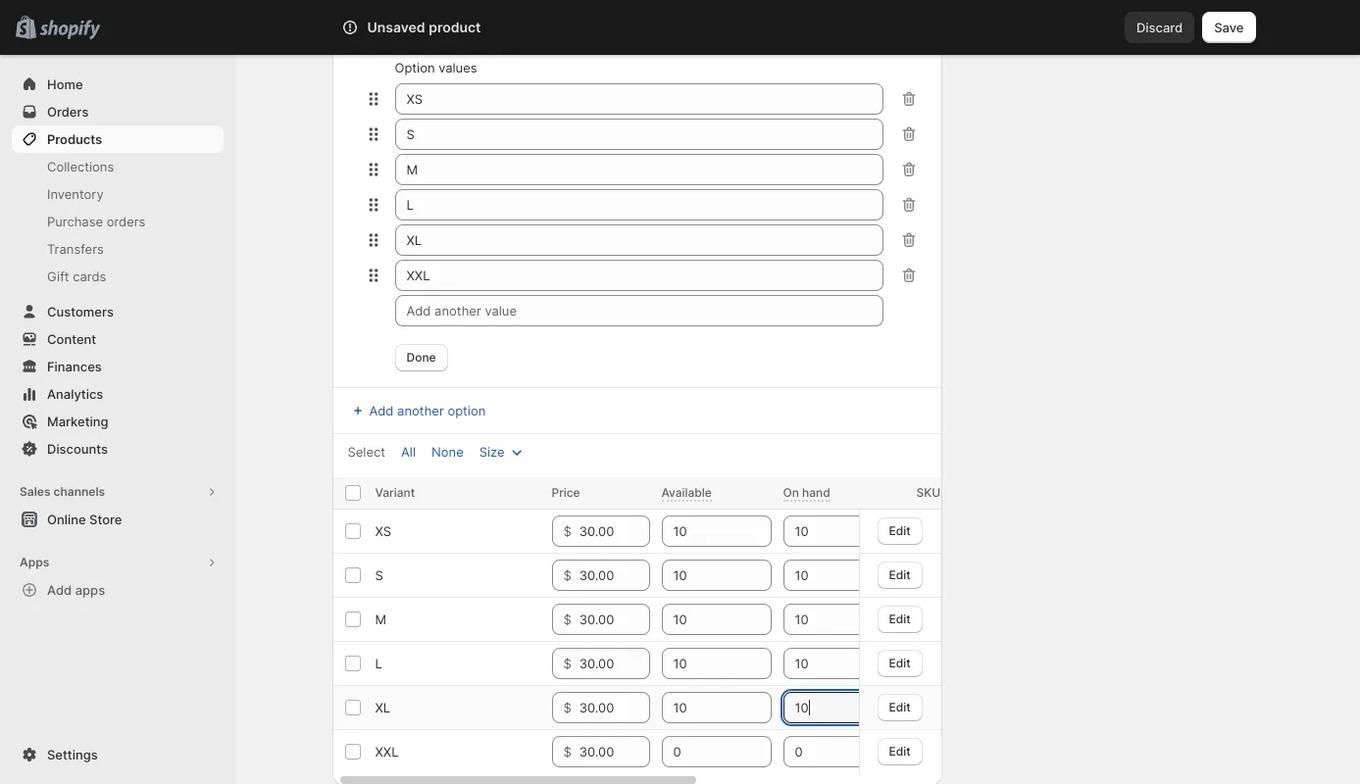 Task type: locate. For each thing, give the bounding box(es) containing it.
options element up m at the left bottom
[[375, 568, 383, 584]]

store
[[89, 512, 122, 528]]

another
[[397, 403, 444, 419]]

add left another
[[369, 403, 394, 419]]

options element down variant
[[375, 524, 392, 540]]

collections
[[47, 159, 114, 175]]

0 vertical spatial add
[[369, 403, 394, 419]]

1 horizontal spatial add
[[369, 403, 394, 419]]

add inside button
[[369, 403, 394, 419]]

4 options element from the top
[[375, 656, 382, 672]]

edit for xs
[[890, 523, 912, 538]]

1 edit button from the top
[[878, 517, 923, 545]]

options element down m at the left bottom
[[375, 656, 382, 672]]

3 $ text field from the top
[[580, 693, 650, 724]]

options element for xxl edit button
[[375, 745, 399, 760]]

sales channels button
[[12, 479, 224, 506]]

4 $ text field from the top
[[580, 737, 650, 768]]

$ text field for m
[[580, 604, 650, 636]]

$ text field
[[580, 604, 650, 636], [580, 648, 650, 680], [580, 693, 650, 724], [580, 737, 650, 768]]

$ for xxl
[[564, 745, 572, 760]]

purchase orders
[[47, 214, 146, 230]]

products
[[47, 131, 102, 147]]

5 edit button from the top
[[878, 694, 923, 722]]

edit
[[890, 523, 912, 538], [890, 568, 912, 582], [890, 612, 912, 626], [890, 656, 912, 671], [890, 700, 912, 715], [890, 744, 912, 759]]

discard button
[[1125, 12, 1195, 43]]

add
[[369, 403, 394, 419], [47, 583, 72, 598]]

1 $ text field from the top
[[580, 604, 650, 636]]

select
[[348, 444, 386, 460]]

edit button for xxl
[[878, 738, 923, 766]]

options element for edit button for l
[[375, 656, 382, 672]]

apps
[[20, 555, 49, 570]]

option
[[395, 60, 435, 76]]

add another option
[[369, 403, 486, 419]]

m
[[375, 612, 387, 628]]

6 $ from the top
[[564, 745, 572, 760]]

options element for edit button corresponding to m
[[375, 612, 387, 628]]

2 edit from the top
[[890, 568, 912, 582]]

4 $ from the top
[[564, 656, 572, 672]]

unsaved
[[367, 19, 425, 35]]

purchase
[[47, 214, 103, 230]]

options element for edit button for xs
[[375, 524, 392, 540]]

online
[[47, 512, 86, 528]]

3 $ from the top
[[564, 612, 572, 628]]

add left apps
[[47, 583, 72, 598]]

search
[[428, 20, 470, 35]]

2 options element from the top
[[375, 568, 383, 584]]

sku
[[917, 486, 941, 500]]

$ text field for s
[[580, 560, 650, 592]]

$ for m
[[564, 612, 572, 628]]

$ text field for xl
[[580, 693, 650, 724]]

options element containing l
[[375, 656, 382, 672]]

4 edit from the top
[[890, 656, 912, 671]]

options element containing m
[[375, 612, 387, 628]]

on
[[783, 486, 799, 500]]

1 edit from the top
[[890, 523, 912, 538]]

s
[[375, 568, 383, 584]]

unsaved product
[[367, 19, 481, 35]]

options element containing xs
[[375, 524, 392, 540]]

options element down xl
[[375, 745, 399, 760]]

None number field
[[662, 516, 742, 547], [783, 516, 864, 547], [662, 560, 742, 592], [783, 560, 864, 592], [662, 604, 742, 636], [783, 604, 864, 636], [662, 648, 742, 680], [783, 648, 864, 680], [662, 693, 742, 724], [783, 693, 864, 724], [662, 737, 742, 768], [783, 737, 864, 768], [662, 516, 742, 547], [783, 516, 864, 547], [662, 560, 742, 592], [783, 560, 864, 592], [662, 604, 742, 636], [783, 604, 864, 636], [662, 648, 742, 680], [783, 648, 864, 680], [662, 693, 742, 724], [783, 693, 864, 724], [662, 737, 742, 768], [783, 737, 864, 768]]

edit button
[[878, 517, 923, 545], [878, 562, 923, 589], [878, 606, 923, 633], [878, 650, 923, 677], [878, 694, 923, 722], [878, 738, 923, 766]]

on hand
[[783, 486, 831, 500]]

options element containing xxl
[[375, 745, 399, 760]]

discard
[[1137, 20, 1183, 35]]

add inside "button"
[[47, 583, 72, 598]]

options element up xxl
[[375, 700, 391, 716]]

options element
[[375, 524, 392, 540], [375, 568, 383, 584], [375, 612, 387, 628], [375, 656, 382, 672], [375, 700, 391, 716], [375, 745, 399, 760]]

2 $ text field from the top
[[580, 648, 650, 680]]

add for add apps
[[47, 583, 72, 598]]

cards
[[73, 269, 106, 284]]

orders
[[107, 214, 146, 230]]

None text field
[[395, 83, 884, 115], [395, 119, 884, 150], [395, 83, 884, 115], [395, 119, 884, 150]]

edit for m
[[890, 612, 912, 626]]

2 $ text field from the top
[[580, 560, 650, 592]]

1 vertical spatial $ text field
[[580, 560, 650, 592]]

edit button for xs
[[878, 517, 923, 545]]

edit for l
[[890, 656, 912, 671]]

None text field
[[395, 154, 884, 185], [395, 189, 884, 221], [395, 225, 884, 256], [395, 260, 884, 291], [395, 154, 884, 185], [395, 189, 884, 221], [395, 225, 884, 256], [395, 260, 884, 291]]

$
[[564, 524, 572, 540], [564, 568, 572, 584], [564, 612, 572, 628], [564, 656, 572, 672], [564, 700, 572, 716], [564, 745, 572, 760]]

options element down s
[[375, 612, 387, 628]]

6 edit button from the top
[[878, 738, 923, 766]]

2 edit button from the top
[[878, 562, 923, 589]]

0 horizontal spatial add
[[47, 583, 72, 598]]

options element for edit button associated with s
[[375, 568, 383, 584]]

online store button
[[0, 506, 235, 534]]

none
[[432, 444, 464, 460]]

2 $ from the top
[[564, 568, 572, 584]]

discounts
[[47, 441, 108, 457]]

3 edit button from the top
[[878, 606, 923, 633]]

1 options element from the top
[[375, 524, 392, 540]]

option values
[[395, 60, 477, 76]]

5 options element from the top
[[375, 700, 391, 716]]

3 options element from the top
[[375, 612, 387, 628]]

options element containing s
[[375, 568, 383, 584]]

6 edit from the top
[[890, 744, 912, 759]]

gift
[[47, 269, 69, 284]]

0 vertical spatial $ text field
[[580, 516, 650, 547]]

$ text field
[[580, 516, 650, 547], [580, 560, 650, 592]]

$ for s
[[564, 568, 572, 584]]

sales
[[20, 485, 51, 499]]

collections link
[[12, 153, 224, 181]]

5 edit from the top
[[890, 700, 912, 715]]

edit for s
[[890, 568, 912, 582]]

1 $ text field from the top
[[580, 516, 650, 547]]

edit button for l
[[878, 650, 923, 677]]

customers
[[47, 304, 114, 320]]

inventory
[[47, 186, 104, 202]]

4 edit button from the top
[[878, 650, 923, 677]]

home
[[47, 77, 83, 92]]

add apps button
[[12, 577, 224, 604]]

1 $ from the top
[[564, 524, 572, 540]]

inventory link
[[12, 181, 224, 208]]

3 edit from the top
[[890, 612, 912, 626]]

done
[[407, 350, 436, 365]]

add another option button
[[336, 397, 498, 425]]

1 vertical spatial add
[[47, 583, 72, 598]]

6 options element from the top
[[375, 745, 399, 760]]

5 $ from the top
[[564, 700, 572, 716]]

apps
[[75, 583, 105, 598]]



Task type: describe. For each thing, give the bounding box(es) containing it.
save
[[1215, 20, 1244, 35]]

xxl
[[375, 745, 399, 760]]

marketing
[[47, 414, 108, 430]]

finances
[[47, 359, 102, 375]]

orders
[[47, 104, 89, 120]]

all
[[401, 444, 416, 460]]

$ text field for l
[[580, 648, 650, 680]]

gift cards
[[47, 269, 106, 284]]

$ text field for xs
[[580, 516, 650, 547]]

option
[[448, 403, 486, 419]]

variant
[[375, 486, 415, 500]]

l
[[375, 656, 382, 672]]

marketing link
[[12, 408, 224, 436]]

done button
[[395, 344, 448, 372]]

analytics
[[47, 387, 103, 402]]

add for add another option
[[369, 403, 394, 419]]

product
[[429, 19, 481, 35]]

channels
[[53, 485, 105, 499]]

edit button for m
[[878, 606, 923, 633]]

apps button
[[12, 549, 224, 577]]

$ text field for xxl
[[580, 737, 650, 768]]

sales channels
[[20, 485, 105, 499]]

discounts link
[[12, 436, 224, 463]]

price
[[552, 486, 580, 500]]

add apps
[[47, 583, 105, 598]]

edit button for s
[[878, 562, 923, 589]]

xl
[[375, 700, 391, 716]]

xs
[[375, 524, 392, 540]]

home link
[[12, 71, 224, 98]]

online store
[[47, 512, 122, 528]]

customers link
[[12, 298, 224, 326]]

content link
[[12, 326, 224, 353]]

options element containing xl
[[375, 700, 391, 716]]

values
[[439, 60, 477, 76]]

none button
[[420, 439, 476, 466]]

products link
[[12, 126, 224, 153]]

$ for l
[[564, 656, 572, 672]]

orders link
[[12, 98, 224, 126]]

search button
[[396, 12, 965, 43]]

purchase orders link
[[12, 208, 224, 235]]

gift cards link
[[12, 263, 224, 290]]

transfers
[[47, 241, 104, 257]]

transfers link
[[12, 235, 224, 263]]

finances link
[[12, 353, 224, 381]]

hand
[[803, 486, 831, 500]]

$ for xl
[[564, 700, 572, 716]]

save button
[[1203, 12, 1256, 43]]

all button
[[389, 439, 428, 466]]

settings
[[47, 748, 98, 763]]

Add another value text field
[[395, 295, 884, 327]]

content
[[47, 332, 96, 347]]

analytics link
[[12, 381, 224, 408]]

size
[[479, 444, 505, 460]]

shopify image
[[39, 20, 100, 40]]

$ for xs
[[564, 524, 572, 540]]

size button
[[468, 439, 538, 466]]

edit for xxl
[[890, 744, 912, 759]]

online store link
[[12, 506, 224, 534]]

available
[[662, 486, 712, 500]]

settings link
[[12, 742, 224, 769]]



Task type: vqa. For each thing, say whether or not it's contained in the screenshot.
Point of Sale
no



